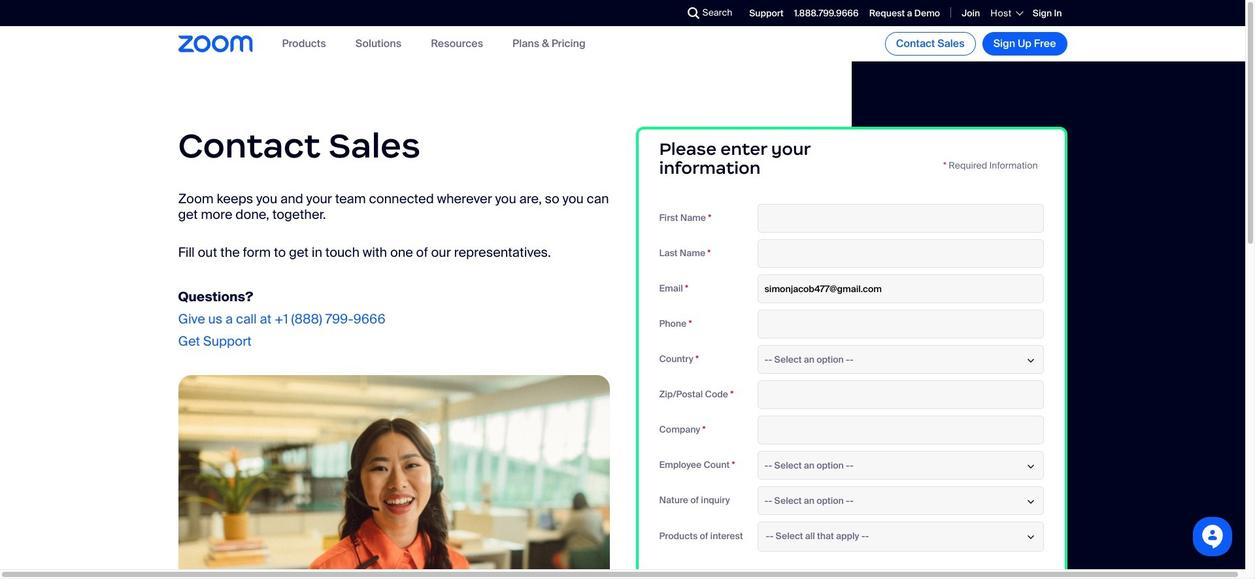 Task type: locate. For each thing, give the bounding box(es) containing it.
None text field
[[757, 204, 1044, 232]]

None search field
[[640, 3, 691, 24]]

customer support agent image
[[178, 375, 610, 579]]

None text field
[[757, 239, 1044, 268], [757, 310, 1044, 338], [757, 380, 1044, 409], [757, 416, 1044, 444], [757, 239, 1044, 268], [757, 310, 1044, 338], [757, 380, 1044, 409], [757, 416, 1044, 444]]



Task type: describe. For each thing, give the bounding box(es) containing it.
search image
[[687, 7, 699, 19]]

email@yourcompany.com text field
[[757, 274, 1044, 303]]

search image
[[687, 7, 699, 19]]

zoom logo image
[[178, 35, 253, 52]]



Task type: vqa. For each thing, say whether or not it's contained in the screenshot.
the Partners
no



